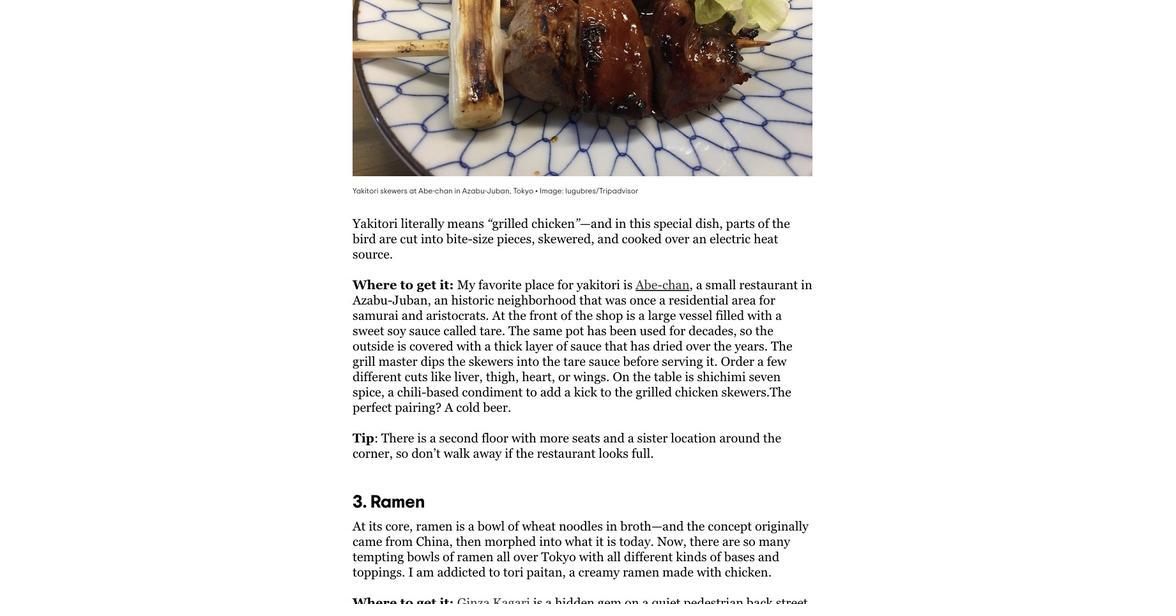 Task type: describe. For each thing, give the bounding box(es) containing it.
filled
[[716, 308, 744, 322]]

add
[[540, 385, 561, 399]]

the down before
[[633, 370, 651, 384]]

serving
[[662, 354, 703, 368]]

to right kick
[[600, 385, 612, 399]]

walk
[[444, 446, 470, 460]]

dish,
[[695, 216, 723, 230]]

ramen
[[371, 494, 425, 511]]

into inside at its core, ramen is a bowl of wheat noodles in broth—and the concept originally came from china, then morphed into what it is today. now, there are so many tempting bowls of ramen all over tokyo with all different kinds of bases and toppings. i am addicted to tori paitan, a creamy ramen made with chicken.
[[539, 534, 562, 548]]

made
[[663, 565, 694, 579]]

and inside : there is a second floor with more seats and a sister location around the corner, so don't walk away if the restaurant looks full.
[[603, 431, 625, 445]]

with down area
[[747, 308, 772, 322]]

am
[[416, 565, 434, 579]]

cooked
[[622, 232, 662, 246]]

0 vertical spatial grilled
[[492, 216, 528, 230]]

floor
[[482, 431, 508, 445]]

in inside at its core, ramen is a bowl of wheat noodles in broth—and the concept originally came from china, then morphed into what it is today. now, there are so many tempting bowls of ramen all over tokyo with all different kinds of bases and toppings. i am addicted to tori paitan, a creamy ramen made with chicken.
[[606, 519, 617, 533]]

morphed
[[485, 534, 536, 548]]

—and in this special dish, parts of the bird are cut into bite-size pieces, skewered, and cooked over an electric heat source.
[[353, 216, 793, 261]]

the down decades,
[[714, 339, 732, 353]]

around
[[719, 431, 760, 445]]

0 vertical spatial tokyo
[[513, 187, 534, 195]]

sister
[[637, 431, 668, 445]]

a up don't
[[430, 431, 436, 445]]

size
[[473, 232, 494, 246]]

where
[[353, 278, 397, 292]]

:
[[374, 431, 378, 445]]

bird
[[353, 232, 376, 246]]

based
[[426, 385, 459, 399]]

core,
[[385, 519, 413, 533]]

came
[[353, 534, 382, 548]]

perfect
[[353, 400, 392, 414]]

0 vertical spatial ramen
[[416, 519, 453, 533]]

restaurant inside , a small restaurant in azabu-juban, an historic neighborhood that was once a residential area for samurai and aristocrats. at the front of the shop is a large vessel filled with a sweet soy sauce called tare. the same pot has been used for decades, so the outside is covered with a thick layer of sauce that has dried over the years. the grill master dips the skewers into the tare sauce before serving it. order a few different cuts like liver, thigh, heart, or wings. on the table is shichimi seven spice, a chili-based condiment to add a kick to the grilled chicken skewers.the perfect pairing? a cold beer.
[[739, 278, 798, 292]]

what
[[565, 534, 593, 548]]

now,
[[657, 534, 687, 548]]

my
[[457, 278, 475, 292]]

different inside , a small restaurant in azabu-juban, an historic neighborhood that was once a residential area for samurai and aristocrats. at the front of the shop is a large vessel filled with a sweet soy sauce called tare. the same pot has been used for decades, so the outside is covered with a thick layer of sauce that has dried over the years. the grill master dips the skewers into the tare sauce before serving it. order a few different cuts like liver, thigh, heart, or wings. on the table is shichimi seven spice, a chili-based condiment to add a kick to the grilled chicken skewers.the perfect pairing? a cold beer.
[[353, 370, 402, 384]]

away
[[473, 446, 502, 460]]

tip
[[353, 431, 374, 445]]

with up creamy
[[579, 550, 604, 564]]

dried
[[653, 339, 683, 353]]

tare.
[[480, 324, 505, 338]]

tare
[[563, 354, 586, 368]]

at inside , a small restaurant in azabu-juban, an historic neighborhood that was once a residential area for samurai and aristocrats. at the front of the shop is a large vessel filled with a sweet soy sauce called tare. the same pot has been used for decades, so the outside is covered with a thick layer of sauce that has dried over the years. the grill master dips the skewers into the tare sauce before serving it. order a few different cuts like liver, thigh, heart, or wings. on the table is shichimi seven spice, a chili-based condiment to add a kick to the grilled chicken skewers.the perfect pairing? a cold beer.
[[492, 308, 505, 322]]

"
[[575, 216, 580, 230]]

favorite
[[478, 278, 522, 292]]

—and
[[580, 216, 612, 230]]

0 vertical spatial juban,
[[487, 187, 511, 195]]

shop
[[596, 308, 623, 322]]

where to get it: my favorite place for yakitori is abe-chan
[[353, 278, 690, 292]]

layer
[[525, 339, 553, 353]]

over inside at its core, ramen is a bowl of wheat noodles in broth—and the concept originally came from china, then morphed into what it is today. now, there are so many tempting bowls of ramen all over tokyo with all different kinds of bases and toppings. i am addicted to tori paitan, a creamy ramen made with chicken.
[[513, 550, 538, 564]]

skewers.the
[[722, 385, 791, 399]]

bowl
[[478, 519, 505, 533]]

1 horizontal spatial ramen
[[457, 550, 494, 564]]

0 horizontal spatial chan
[[435, 187, 453, 195]]

bowls
[[407, 550, 440, 564]]

spice,
[[353, 385, 385, 399]]

thick
[[494, 339, 522, 353]]

seats
[[572, 431, 600, 445]]

over inside —and in this special dish, parts of the bird are cut into bite-size pieces, skewered, and cooked over an electric heat source.
[[665, 232, 690, 246]]

0 vertical spatial the
[[508, 324, 530, 338]]

it.
[[706, 354, 718, 368]]

the right around
[[763, 431, 781, 445]]

kick
[[574, 385, 597, 399]]

into inside —and in this special dish, parts of the bird are cut into bite-size pieces, skewered, and cooked over an electric heat source.
[[421, 232, 443, 246]]

a up few on the bottom right of the page
[[776, 308, 782, 322]]

sweet
[[353, 324, 384, 338]]

concept
[[708, 519, 752, 533]]

of inside —and in this special dish, parts of the bird are cut into bite-size pieces, skewered, and cooked over an electric heat source.
[[758, 216, 769, 230]]

yakitori for yakitori skewers at abe-chan in azabu-juban, tokyo image: lugubres/tripadvisor
[[353, 187, 379, 195]]

corner,
[[353, 446, 393, 460]]

yakitori for yakitori literally means " grilled chicken "
[[353, 216, 398, 230]]

0 vertical spatial has
[[587, 324, 607, 338]]

a left chili-
[[388, 385, 394, 399]]

yakitori
[[577, 278, 620, 292]]

a up full.
[[628, 431, 634, 445]]

1 vertical spatial for
[[759, 293, 775, 307]]

front
[[529, 308, 558, 322]]

is inside : there is a second floor with more seats and a sister location around the corner, so don't walk away if the restaurant looks full.
[[417, 431, 427, 445]]

aristocrats.
[[426, 308, 489, 322]]

with down called
[[457, 339, 482, 353]]

1 vertical spatial sauce
[[570, 339, 602, 353]]

vessel
[[679, 308, 713, 322]]

wheat
[[522, 519, 556, 533]]

cold
[[456, 400, 480, 414]]

the up the pot
[[575, 308, 593, 322]]

second
[[439, 431, 479, 445]]

: there is a second floor with more seats and a sister location around the corner, so don't walk away if the restaurant looks full.
[[353, 431, 784, 460]]

broth—and
[[620, 519, 684, 533]]

at
[[409, 187, 417, 195]]

grilled inside , a small restaurant in azabu-juban, an historic neighborhood that was once a residential area for samurai and aristocrats. at the front of the shop is a large vessel filled with a sweet soy sauce called tare. the same pot has been used for decades, so the outside is covered with a thick layer of sauce that has dried over the years. the grill master dips the skewers into the tare sauce before serving it. order a few different cuts like liver, thigh, heart, or wings. on the table is shichimi seven spice, a chili-based condiment to add a kick to the grilled chicken skewers.the perfect pairing? a cold beer.
[[636, 385, 672, 399]]

residential
[[669, 293, 729, 307]]

a down the abe-chan link
[[659, 293, 666, 307]]

kinds
[[676, 550, 707, 564]]

0 horizontal spatial skewers
[[380, 187, 408, 195]]

3. ramen
[[353, 494, 425, 511]]

2 vertical spatial sauce
[[589, 354, 620, 368]]

outside
[[353, 339, 394, 353]]

tori
[[503, 565, 524, 579]]

master
[[378, 354, 418, 368]]

or
[[558, 370, 570, 384]]

like
[[431, 370, 451, 384]]

3.
[[353, 494, 367, 511]]

of down "there"
[[710, 550, 721, 564]]

then
[[456, 534, 481, 548]]

area
[[732, 293, 756, 307]]

skewers inside , a small restaurant in azabu-juban, an historic neighborhood that was once a residential area for samurai and aristocrats. at the front of the shop is a large vessel filled with a sweet soy sauce called tare. the same pot has been used for decades, so the outside is covered with a thick layer of sauce that has dried over the years. the grill master dips the skewers into the tare sauce before serving it. order a few different cuts like liver, thigh, heart, or wings. on the table is shichimi seven spice, a chili-based condiment to add a kick to the grilled chicken skewers.the perfect pairing? a cold beer.
[[469, 354, 514, 368]]

0 horizontal spatial that
[[579, 293, 602, 307]]

1 vertical spatial that
[[605, 339, 627, 353]]

and inside at its core, ramen is a bowl of wheat noodles in broth—and the concept originally came from china, then morphed into what it is today. now, there are so many tempting bowls of ramen all over tokyo with all different kinds of bases and toppings. i am addicted to tori paitan, a creamy ramen made with chicken.
[[758, 550, 779, 564]]

thigh,
[[486, 370, 519, 384]]

the up liver,
[[448, 354, 466, 368]]

a up then
[[468, 519, 475, 533]]

yakitori skewers at abe-chan in azabu-juban, tokyo image: lugubres/tripadvisor
[[353, 187, 638, 195]]

cuts
[[405, 370, 428, 384]]

1 all from the left
[[497, 550, 510, 564]]

tempting
[[353, 550, 404, 564]]

at its core, ramen is a bowl of wheat noodles in broth—and the concept originally came from china, then morphed into what it is today. now, there are so many tempting bowls of ramen all over tokyo with all different kinds of bases and toppings. i am addicted to tori paitan, a creamy ramen made with chicken.
[[353, 519, 812, 579]]

azabu- inside , a small restaurant in azabu-juban, an historic neighborhood that was once a residential area for samurai and aristocrats. at the front of the shop is a large vessel filled with a sweet soy sauce called tare. the same pot has been used for decades, so the outside is covered with a thick layer of sauce that has dried over the years. the grill master dips the skewers into the tare sauce before serving it. order a few different cuts like liver, thigh, heart, or wings. on the table is shichimi seven spice, a chili-based condiment to add a kick to the grilled chicken skewers.the perfect pairing? a cold beer.
[[353, 293, 393, 307]]

lugubres/tripadvisor
[[565, 187, 638, 195]]

the right the if
[[516, 446, 534, 460]]

seven
[[749, 370, 781, 384]]

is up the been
[[626, 308, 635, 322]]

called
[[444, 324, 477, 338]]

juban, inside , a small restaurant in azabu-juban, an historic neighborhood that was once a residential area for samurai and aristocrats. at the front of the shop is a large vessel filled with a sweet soy sauce called tare. the same pot has been used for decades, so the outside is covered with a thick layer of sauce that has dried over the years. the grill master dips the skewers into the tare sauce before serving it. order a few different cuts like liver, thigh, heart, or wings. on the table is shichimi seven spice, a chili-based condiment to add a kick to the grilled chicken skewers.the perfect pairing? a cold beer.
[[393, 293, 431, 307]]



Task type: locate. For each thing, give the bounding box(es) containing it.
1 horizontal spatial the
[[771, 339, 792, 353]]

into up the heart,
[[517, 354, 539, 368]]

skewers
[[380, 187, 408, 195], [469, 354, 514, 368]]

juban, up "
[[487, 187, 511, 195]]

on
[[613, 370, 630, 384]]

in
[[454, 187, 461, 195], [615, 216, 626, 230], [801, 278, 812, 292], [606, 519, 617, 533]]

so up bases
[[743, 534, 756, 548]]

2 vertical spatial ramen
[[623, 565, 659, 579]]

grilled down table
[[636, 385, 672, 399]]

the up few on the bottom right of the page
[[771, 339, 792, 353]]

1 horizontal spatial for
[[669, 324, 686, 338]]

1 vertical spatial juban,
[[393, 293, 431, 307]]

0 horizontal spatial chicken
[[532, 216, 575, 230]]

0 vertical spatial restaurant
[[739, 278, 798, 292]]

used
[[640, 324, 666, 338]]

0 horizontal spatial an
[[434, 293, 448, 307]]

1 horizontal spatial that
[[605, 339, 627, 353]]

a down once
[[639, 308, 645, 322]]

of up heat
[[758, 216, 769, 230]]

1 vertical spatial yakitori
[[353, 216, 398, 230]]

skewers left at at the top
[[380, 187, 408, 195]]

electric
[[710, 232, 751, 246]]

so down there
[[396, 446, 408, 460]]

chan up residential
[[662, 278, 690, 292]]

place
[[525, 278, 554, 292]]

0 vertical spatial for
[[557, 278, 574, 292]]

to down the heart,
[[526, 385, 537, 399]]

its
[[369, 519, 382, 533]]

different
[[353, 370, 402, 384], [624, 550, 673, 564]]

1 vertical spatial skewers
[[469, 354, 514, 368]]

1 horizontal spatial azabu-
[[462, 187, 487, 195]]

it:
[[440, 278, 454, 292]]

pot
[[566, 324, 584, 338]]

a up seven
[[757, 354, 764, 368]]

restaurant down more
[[537, 446, 596, 460]]

0 horizontal spatial azabu-
[[353, 293, 393, 307]]

chicken up skewered,
[[532, 216, 575, 230]]

1 vertical spatial grilled
[[636, 385, 672, 399]]

,
[[690, 278, 693, 292]]

restaurant up area
[[739, 278, 798, 292]]

over up it.
[[686, 339, 711, 353]]

0 vertical spatial that
[[579, 293, 602, 307]]

1 horizontal spatial are
[[722, 534, 740, 548]]

toppings.
[[353, 565, 405, 579]]

and down the —and
[[598, 232, 619, 246]]

the up years.
[[755, 324, 773, 338]]

1 horizontal spatial different
[[624, 550, 673, 564]]

1 vertical spatial tokyo
[[541, 550, 576, 564]]

source.
[[353, 247, 393, 261]]

i
[[408, 565, 413, 579]]

and down many
[[758, 550, 779, 564]]

been
[[610, 324, 637, 338]]

is up was
[[623, 278, 633, 292]]

over down 'special'
[[665, 232, 690, 246]]

at up tare.
[[492, 308, 505, 322]]

sauce up wings.
[[589, 354, 620, 368]]

of up the pot
[[561, 308, 572, 322]]

0 vertical spatial yakitori
[[353, 187, 379, 195]]

don't
[[412, 446, 441, 460]]

and inside —and in this special dish, parts of the bird are cut into bite-size pieces, skewered, and cooked over an electric heat source.
[[598, 232, 619, 246]]

restaurant
[[739, 278, 798, 292], [537, 446, 596, 460]]

has
[[587, 324, 607, 338], [631, 339, 650, 353]]

0 vertical spatial abe-
[[418, 187, 435, 195]]

dips
[[421, 354, 445, 368]]

ramen
[[416, 519, 453, 533], [457, 550, 494, 564], [623, 565, 659, 579]]

into down the literally
[[421, 232, 443, 246]]

samurai
[[353, 308, 399, 322]]

a down or
[[564, 385, 571, 399]]

abe-chan link
[[636, 278, 690, 292]]

1 vertical spatial are
[[722, 534, 740, 548]]

and up looks
[[603, 431, 625, 445]]

chicken
[[532, 216, 575, 230], [675, 385, 718, 399]]

decades,
[[689, 324, 737, 338]]

0 horizontal spatial juban,
[[393, 293, 431, 307]]

0 vertical spatial chan
[[435, 187, 453, 195]]

"
[[487, 216, 492, 230]]

different up spice,
[[353, 370, 402, 384]]

2 horizontal spatial for
[[759, 293, 775, 307]]

literally
[[401, 216, 444, 230]]

chili-
[[397, 385, 426, 399]]

sauce down the pot
[[570, 339, 602, 353]]

grilled up the pieces,
[[492, 216, 528, 230]]

in inside —and in this special dish, parts of the bird are cut into bite-size pieces, skewered, and cooked over an electric heat source.
[[615, 216, 626, 230]]

the up thick
[[508, 324, 530, 338]]

the up heat
[[772, 216, 790, 230]]

yakitori left at at the top
[[353, 187, 379, 195]]

are left the cut
[[379, 232, 397, 246]]

yakitori up bird
[[353, 216, 398, 230]]

means
[[447, 216, 484, 230]]

with inside : there is a second floor with more seats and a sister location around the corner, so don't walk away if the restaurant looks full.
[[511, 431, 536, 445]]

bases
[[724, 550, 755, 564]]

skewers up thigh,
[[469, 354, 514, 368]]

1 horizontal spatial an
[[693, 232, 707, 246]]

all up creamy
[[607, 550, 621, 564]]

abe- up once
[[636, 278, 662, 292]]

different down today.
[[624, 550, 673, 564]]

in inside , a small restaurant in azabu-juban, an historic neighborhood that was once a residential area for samurai and aristocrats. at the front of the shop is a large vessel filled with a sweet soy sauce called tare. the same pot has been used for decades, so the outside is covered with a thick layer of sauce that has dried over the years. the grill master dips the skewers into the tare sauce before serving it. order a few different cuts like liver, thigh, heart, or wings. on the table is shichimi seven spice, a chili-based condiment to add a kick to the grilled chicken skewers.the perfect pairing? a cold beer.
[[801, 278, 812, 292]]

1 horizontal spatial at
[[492, 308, 505, 322]]

0 vertical spatial different
[[353, 370, 402, 384]]

soy
[[387, 324, 406, 338]]

1 vertical spatial has
[[631, 339, 650, 353]]

1 vertical spatial the
[[771, 339, 792, 353]]

at left its
[[353, 519, 366, 533]]

1 horizontal spatial restaurant
[[739, 278, 798, 292]]

0 horizontal spatial at
[[353, 519, 366, 533]]

an
[[693, 232, 707, 246], [434, 293, 448, 307]]

with up the if
[[511, 431, 536, 445]]

1 vertical spatial chicken
[[675, 385, 718, 399]]

chan right at at the top
[[435, 187, 453, 195]]

2 horizontal spatial ramen
[[623, 565, 659, 579]]

historic
[[451, 293, 494, 307]]

to inside at its core, ramen is a bowl of wheat noodles in broth—and the concept originally came from china, then morphed into what it is today. now, there are so many tempting bowls of ramen all over tokyo with all different kinds of bases and toppings. i am addicted to tori paitan, a creamy ramen made with chicken.
[[489, 565, 500, 579]]

0 horizontal spatial grilled
[[492, 216, 528, 230]]

2 yakitori from the top
[[353, 216, 398, 230]]

of
[[758, 216, 769, 230], [561, 308, 572, 322], [556, 339, 567, 353], [508, 519, 519, 533], [443, 550, 454, 564], [710, 550, 721, 564]]

0 horizontal spatial abe-
[[418, 187, 435, 195]]

tokyo inside at its core, ramen is a bowl of wheat noodles in broth—and the concept originally came from china, then morphed into what it is today. now, there are so many tempting bowls of ramen all over tokyo with all different kinds of bases and toppings. i am addicted to tori paitan, a creamy ramen made with chicken.
[[541, 550, 576, 564]]

heat
[[754, 232, 778, 246]]

2 vertical spatial into
[[539, 534, 562, 548]]

2 vertical spatial over
[[513, 550, 538, 564]]

pairing?
[[395, 400, 442, 414]]

is up don't
[[417, 431, 427, 445]]

originally
[[755, 519, 809, 533]]

2 vertical spatial so
[[743, 534, 756, 548]]

1 vertical spatial restaurant
[[537, 446, 596, 460]]

1 vertical spatial azabu-
[[353, 293, 393, 307]]

with down kinds
[[697, 565, 722, 579]]

1 vertical spatial so
[[396, 446, 408, 460]]

1 horizontal spatial grilled
[[636, 385, 672, 399]]

1 horizontal spatial juban,
[[487, 187, 511, 195]]

2 vertical spatial for
[[669, 324, 686, 338]]

and inside , a small restaurant in azabu-juban, an historic neighborhood that was once a residential area for samurai and aristocrats. at the front of the shop is a large vessel filled with a sweet soy sauce called tare. the same pot has been used for decades, so the outside is covered with a thick layer of sauce that has dried over the years. the grill master dips the skewers into the tare sauce before serving it. order a few different cuts like liver, thigh, heart, or wings. on the table is shichimi seven spice, a chili-based condiment to add a kick to the grilled chicken skewers.the perfect pairing? a cold beer.
[[402, 308, 423, 322]]

0 vertical spatial azabu-
[[462, 187, 487, 195]]

the down on at the right bottom of page
[[615, 385, 633, 399]]

1 horizontal spatial chicken
[[675, 385, 718, 399]]

liver,
[[454, 370, 483, 384]]

paitan,
[[527, 565, 566, 579]]

for up "dried"
[[669, 324, 686, 338]]

tokyo up paitan,
[[541, 550, 576, 564]]

sauce up covered in the left of the page
[[409, 324, 440, 338]]

of up morphed
[[508, 519, 519, 533]]

1 horizontal spatial chan
[[662, 278, 690, 292]]

pair of chicken skewers on a plate with lettuce image
[[353, 0, 813, 176]]

1 yakitori from the top
[[353, 187, 379, 195]]

few
[[767, 354, 787, 368]]

abe- right at at the top
[[418, 187, 435, 195]]

over up tori
[[513, 550, 538, 564]]

and
[[598, 232, 619, 246], [402, 308, 423, 322], [603, 431, 625, 445], [758, 550, 779, 564]]

from
[[385, 534, 413, 548]]

into down wheat
[[539, 534, 562, 548]]

image:
[[540, 187, 564, 195]]

was
[[605, 293, 627, 307]]

into inside , a small restaurant in azabu-juban, an historic neighborhood that was once a residential area for samurai and aristocrats. at the front of the shop is a large vessel filled with a sweet soy sauce called tare. the same pot has been used for decades, so the outside is covered with a thick layer of sauce that has dried over the years. the grill master dips the skewers into the tare sauce before serving it. order a few different cuts like liver, thigh, heart, or wings. on the table is shichimi seven spice, a chili-based condiment to add a kick to the grilled chicken skewers.the perfect pairing? a cold beer.
[[517, 354, 539, 368]]

1 vertical spatial at
[[353, 519, 366, 533]]

1 vertical spatial abe-
[[636, 278, 662, 292]]

a
[[696, 278, 703, 292], [659, 293, 666, 307], [639, 308, 645, 322], [776, 308, 782, 322], [485, 339, 491, 353], [757, 354, 764, 368], [388, 385, 394, 399], [564, 385, 571, 399], [430, 431, 436, 445], [628, 431, 634, 445], [468, 519, 475, 533], [569, 565, 575, 579]]

are
[[379, 232, 397, 246], [722, 534, 740, 548]]

that down the been
[[605, 339, 627, 353]]

0 horizontal spatial has
[[587, 324, 607, 338]]

is down serving
[[685, 370, 694, 384]]

so inside at its core, ramen is a bowl of wheat noodles in broth—and the concept originally came from china, then morphed into what it is today. now, there are so many tempting bowls of ramen all over tokyo with all different kinds of bases and toppings. i am addicted to tori paitan, a creamy ramen made with chicken.
[[743, 534, 756, 548]]

1 horizontal spatial has
[[631, 339, 650, 353]]

heart,
[[522, 370, 555, 384]]

an down the it:
[[434, 293, 448, 307]]

0 horizontal spatial are
[[379, 232, 397, 246]]

0 vertical spatial sauce
[[409, 324, 440, 338]]

azabu- up 'yakitori literally means " grilled chicken "'
[[462, 187, 487, 195]]

0 horizontal spatial the
[[508, 324, 530, 338]]

the inside at its core, ramen is a bowl of wheat noodles in broth—and the concept originally came from china, then morphed into what it is today. now, there are so many tempting bowls of ramen all over tokyo with all different kinds of bases and toppings. i am addicted to tori paitan, a creamy ramen made with chicken.
[[687, 519, 705, 533]]

restaurant inside : there is a second floor with more seats and a sister location around the corner, so don't walk away if the restaurant looks full.
[[537, 446, 596, 460]]

wings.
[[573, 370, 610, 384]]

for
[[557, 278, 574, 292], [759, 293, 775, 307], [669, 324, 686, 338]]

0 horizontal spatial tokyo
[[513, 187, 534, 195]]

are inside —and in this special dish, parts of the bird are cut into bite-size pieces, skewered, and cooked over an electric heat source.
[[379, 232, 397, 246]]

0 vertical spatial into
[[421, 232, 443, 246]]

noodles
[[559, 519, 603, 533]]

for right area
[[759, 293, 775, 307]]

ramen up china,
[[416, 519, 453, 533]]

has up before
[[631, 339, 650, 353]]

1 horizontal spatial abe-
[[636, 278, 662, 292]]

that down yakitori
[[579, 293, 602, 307]]

ramen down today.
[[623, 565, 659, 579]]

to left get
[[400, 278, 413, 292]]

0 vertical spatial chicken
[[532, 216, 575, 230]]

is up master
[[397, 339, 406, 353]]

of up 'addicted'
[[443, 550, 454, 564]]

over inside , a small restaurant in azabu-juban, an historic neighborhood that was once a residential area for samurai and aristocrats. at the front of the shop is a large vessel filled with a sweet soy sauce called tare. the same pot has been used for decades, so the outside is covered with a thick layer of sauce that has dried over the years. the grill master dips the skewers into the tare sauce before serving it. order a few different cuts like liver, thigh, heart, or wings. on the table is shichimi seven spice, a chili-based condiment to add a kick to the grilled chicken skewers.the perfect pairing? a cold beer.
[[686, 339, 711, 353]]

1 vertical spatial different
[[624, 550, 673, 564]]

the down 'neighborhood' on the left of the page
[[508, 308, 526, 322]]

has down shop
[[587, 324, 607, 338]]

all down morphed
[[497, 550, 510, 564]]

0 vertical spatial skewers
[[380, 187, 408, 195]]

an inside —and in this special dish, parts of the bird are cut into bite-size pieces, skewered, and cooked over an electric heat source.
[[693, 232, 707, 246]]

looks
[[599, 446, 629, 460]]

grilled
[[492, 216, 528, 230], [636, 385, 672, 399]]

the down layer
[[542, 354, 560, 368]]

there
[[690, 534, 719, 548]]

is right it
[[607, 534, 616, 548]]

azabu- down where
[[353, 293, 393, 307]]

condiment
[[462, 385, 523, 399]]

ramen down then
[[457, 550, 494, 564]]

if
[[505, 446, 513, 460]]

0 vertical spatial at
[[492, 308, 505, 322]]

and up the soy
[[402, 308, 423, 322]]

0 vertical spatial an
[[693, 232, 707, 246]]

once
[[630, 293, 656, 307]]

1 vertical spatial ramen
[[457, 550, 494, 564]]

the inside —and in this special dish, parts of the bird are cut into bite-size pieces, skewered, and cooked over an electric heat source.
[[772, 216, 790, 230]]

1 vertical spatial an
[[434, 293, 448, 307]]

an down dish,
[[693, 232, 707, 246]]

1 vertical spatial into
[[517, 354, 539, 368]]

juban, down get
[[393, 293, 431, 307]]

so inside , a small restaurant in azabu-juban, an historic neighborhood that was once a residential area for samurai and aristocrats. at the front of the shop is a large vessel filled with a sweet soy sauce called tare. the same pot has been used for decades, so the outside is covered with a thick layer of sauce that has dried over the years. the grill master dips the skewers into the tare sauce before serving it. order a few different cuts like liver, thigh, heart, or wings. on the table is shichimi seven spice, a chili-based condiment to add a kick to the grilled chicken skewers.the perfect pairing? a cold beer.
[[740, 324, 752, 338]]

yakitori
[[353, 187, 379, 195], [353, 216, 398, 230]]

large
[[648, 308, 676, 322]]

so inside : there is a second floor with more seats and a sister location around the corner, so don't walk away if the restaurant looks full.
[[396, 446, 408, 460]]

to left tori
[[489, 565, 500, 579]]

0 horizontal spatial all
[[497, 550, 510, 564]]

0 horizontal spatial for
[[557, 278, 574, 292]]

for right place
[[557, 278, 574, 292]]

is up then
[[456, 519, 465, 533]]

1 horizontal spatial all
[[607, 550, 621, 564]]

of up "tare"
[[556, 339, 567, 353]]

location
[[671, 431, 716, 445]]

1 vertical spatial over
[[686, 339, 711, 353]]

0 horizontal spatial restaurant
[[537, 446, 596, 460]]

0 vertical spatial over
[[665, 232, 690, 246]]

a right paitan,
[[569, 565, 575, 579]]

before
[[623, 354, 659, 368]]

cut
[[400, 232, 418, 246]]

are inside at its core, ramen is a bowl of wheat noodles in broth—and the concept originally came from china, then morphed into what it is today. now, there are so many tempting bowls of ramen all over tokyo with all different kinds of bases and toppings. i am addicted to tori paitan, a creamy ramen made with chicken.
[[722, 534, 740, 548]]

0 vertical spatial so
[[740, 324, 752, 338]]

tokyo left image:
[[513, 187, 534, 195]]

an inside , a small restaurant in azabu-juban, an historic neighborhood that was once a residential area for samurai and aristocrats. at the front of the shop is a large vessel filled with a sweet soy sauce called tare. the same pot has been used for decades, so the outside is covered with a thick layer of sauce that has dried over the years. the grill master dips the skewers into the tare sauce before serving it. order a few different cuts like liver, thigh, heart, or wings. on the table is shichimi seven spice, a chili-based condiment to add a kick to the grilled chicken skewers.the perfect pairing? a cold beer.
[[434, 293, 448, 307]]

a down tare.
[[485, 339, 491, 353]]

years.
[[735, 339, 768, 353]]

2 all from the left
[[607, 550, 621, 564]]

a right ,
[[696, 278, 703, 292]]

table
[[654, 370, 682, 384]]

1 horizontal spatial tokyo
[[541, 550, 576, 564]]

chicken.
[[725, 565, 772, 579]]

1 vertical spatial chan
[[662, 278, 690, 292]]

different inside at its core, ramen is a bowl of wheat noodles in broth—and the concept originally came from china, then morphed into what it is today. now, there are so many tempting bowls of ramen all over tokyo with all different kinds of bases and toppings. i am addicted to tori paitan, a creamy ramen made with chicken.
[[624, 550, 673, 564]]

at inside at its core, ramen is a bowl of wheat noodles in broth—and the concept originally came from china, then morphed into what it is today. now, there are so many tempting bowls of ramen all over tokyo with all different kinds of bases and toppings. i am addicted to tori paitan, a creamy ramen made with chicken.
[[353, 519, 366, 533]]

0 horizontal spatial different
[[353, 370, 402, 384]]

1 horizontal spatial skewers
[[469, 354, 514, 368]]

chicken down shichimi on the right of page
[[675, 385, 718, 399]]

it
[[596, 534, 604, 548]]

0 vertical spatial are
[[379, 232, 397, 246]]

0 horizontal spatial ramen
[[416, 519, 453, 533]]

azabu-
[[462, 187, 487, 195], [353, 293, 393, 307]]

chicken inside , a small restaurant in azabu-juban, an historic neighborhood that was once a residential area for samurai and aristocrats. at the front of the shop is a large vessel filled with a sweet soy sauce called tare. the same pot has been used for decades, so the outside is covered with a thick layer of sauce that has dried over the years. the grill master dips the skewers into the tare sauce before serving it. order a few different cuts like liver, thigh, heart, or wings. on the table is shichimi seven spice, a chili-based condiment to add a kick to the grilled chicken skewers.the perfect pairing? a cold beer.
[[675, 385, 718, 399]]

special
[[654, 216, 692, 230]]

so up years.
[[740, 324, 752, 338]]



Task type: vqa. For each thing, say whether or not it's contained in the screenshot.
the middle ramen
yes



